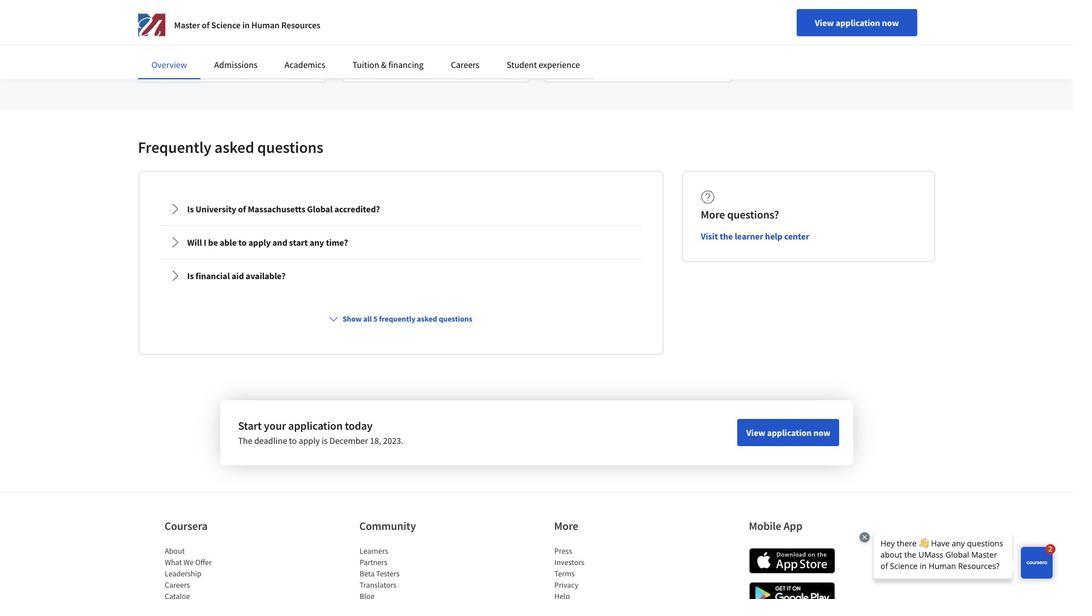 Task type: describe. For each thing, give the bounding box(es) containing it.
visit the learner help center link
[[701, 229, 810, 243]]

1 vertical spatial out
[[173, 37, 186, 49]]

the inside visit the learner help center link
[[720, 231, 733, 242]]

asking
[[667, 10, 692, 22]]

december
[[330, 435, 368, 447]]

science
[[211, 19, 241, 31]]

testers
[[376, 569, 400, 579]]

all
[[363, 314, 372, 324]]

questions?
[[728, 207, 780, 222]]

trouble
[[616, 0, 644, 8]]

today
[[345, 419, 373, 433]]

terms
[[554, 569, 575, 579]]

comparison
[[600, 51, 645, 62]]

application inside start your application today the deadline to apply is december 18, 2023.
[[288, 419, 343, 433]]

partners link
[[360, 558, 387, 568]]

what
[[208, 24, 227, 35]]

stand
[[150, 37, 172, 49]]

view application now button for the deadline to apply is december 18, 2023.
[[738, 419, 840, 447]]

list item for community
[[360, 591, 456, 600]]

community
[[360, 519, 416, 533]]

learners
[[360, 546, 388, 556]]

will i be able to apply and start any time?
[[187, 237, 348, 248]]

2023.
[[383, 435, 404, 447]]

aid
[[232, 270, 244, 282]]

learners link
[[360, 546, 388, 556]]

press
[[554, 546, 572, 556]]

is university of massachusetts global accredited?
[[187, 203, 380, 215]]

is for is financial aid available?
[[187, 270, 194, 282]]

privacy link
[[554, 580, 579, 590]]

what we offer link
[[165, 558, 212, 568]]

then
[[613, 37, 632, 49]]

download
[[673, 37, 711, 49]]

overview
[[152, 59, 187, 70]]

about link
[[165, 546, 185, 556]]

any
[[310, 237, 324, 248]]

beta
[[360, 569, 375, 579]]

human
[[252, 19, 280, 31]]

university
[[271, 24, 308, 35]]

view application now button for master of science in human resources
[[797, 9, 918, 36]]

will i be able to apply and start any time? button
[[160, 227, 642, 258]]

coursera
[[165, 519, 208, 533]]

years.
[[150, 24, 173, 35]]

admissions
[[634, 24, 677, 35]]

view for master of science in human resources
[[815, 17, 834, 28]]

of inside "dropdown button"
[[238, 203, 246, 215]]

partners
[[360, 558, 387, 568]]

university of massachusetts global logo image
[[138, 11, 165, 39]]

if you're having trouble choosing a college as an adult student, consider asking these 10 questions in your admissions conversations. then be sure to download our college comparison worksheet to help.
[[556, 0, 716, 62]]

1 vertical spatial college
[[571, 51, 598, 62]]

investors link
[[554, 558, 585, 568]]

read inside umass global has been a pioneer in the online learning space for more than 15 years. find out what makes this university stand out among others. read more
[[150, 52, 170, 63]]

makes
[[229, 24, 253, 35]]

we
[[183, 558, 193, 568]]

2 read more from the left
[[556, 52, 599, 63]]

overview link
[[152, 59, 187, 70]]

academics link
[[285, 59, 326, 70]]

translators
[[360, 580, 396, 590]]

massachusetts
[[248, 203, 306, 215]]

questions inside dropdown button
[[439, 314, 473, 324]]

application for master of science in human resources
[[836, 17, 881, 28]]

show all 5 frequently asked questions button
[[325, 309, 477, 329]]

to up worksheet at the top of the page
[[664, 37, 671, 49]]

show
[[343, 314, 362, 324]]

umass
[[150, 0, 175, 8]]

our
[[556, 51, 569, 62]]

available?
[[246, 270, 286, 282]]

asked inside dropdown button
[[417, 314, 437, 324]]

start your application today the deadline to apply is december 18, 2023.
[[238, 419, 404, 447]]

apply inside start your application today the deadline to apply is december 18, 2023.
[[299, 435, 320, 447]]

learning
[[176, 10, 207, 22]]

financial
[[196, 270, 230, 282]]

student experience
[[507, 59, 580, 70]]

start
[[238, 419, 262, 433]]

master
[[174, 19, 200, 31]]

help
[[766, 231, 783, 242]]

download on the app store image
[[749, 549, 836, 574]]

investors
[[554, 558, 585, 568]]

careers inside about what we offer leadership careers
[[165, 580, 190, 590]]

1 vertical spatial questions
[[257, 137, 324, 158]]

global inside "dropdown button"
[[307, 203, 333, 215]]

app
[[784, 519, 803, 533]]

admissions
[[214, 59, 258, 70]]

i
[[204, 237, 207, 248]]

list for coursera
[[165, 546, 261, 600]]

more for more
[[554, 519, 579, 533]]

learner
[[735, 231, 764, 242]]

these
[[693, 10, 714, 22]]

1 horizontal spatial careers
[[451, 59, 480, 70]]

what
[[165, 558, 182, 568]]

show all 5 frequently asked questions
[[343, 314, 473, 324]]

is
[[322, 435, 328, 447]]

will
[[187, 237, 202, 248]]

frequently
[[138, 137, 212, 158]]

others.
[[216, 37, 243, 49]]

&
[[381, 59, 387, 70]]

an
[[566, 10, 576, 22]]

center
[[785, 231, 810, 242]]

press investors terms privacy
[[554, 546, 585, 590]]

to inside start your application today the deadline to apply is december 18, 2023.
[[289, 435, 297, 447]]

application for the deadline to apply is december 18, 2023.
[[768, 427, 812, 439]]

mobile app
[[749, 519, 803, 533]]

5
[[374, 314, 378, 324]]

1 vertical spatial careers link
[[165, 580, 190, 590]]

deadline
[[254, 435, 287, 447]]



Task type: locate. For each thing, give the bounding box(es) containing it.
0 vertical spatial asked
[[215, 137, 254, 158]]

10
[[556, 24, 565, 35]]

more for more questions?
[[701, 207, 726, 222]]

1 vertical spatial of
[[238, 203, 246, 215]]

careers link
[[451, 59, 480, 70], [165, 580, 190, 590]]

0 horizontal spatial list item
[[165, 591, 261, 600]]

accredited?
[[335, 203, 380, 215]]

view application now for the deadline to apply is december 18, 2023.
[[747, 427, 831, 439]]

1 vertical spatial the
[[720, 231, 733, 242]]

0 horizontal spatial global
[[177, 0, 201, 8]]

view for the deadline to apply is december 18, 2023.
[[747, 427, 766, 439]]

1 vertical spatial more
[[554, 519, 579, 533]]

0 horizontal spatial college
[[571, 51, 598, 62]]

terms link
[[554, 569, 575, 579]]

is inside "dropdown button"
[[187, 203, 194, 215]]

1 horizontal spatial in
[[277, 0, 284, 8]]

global inside umass global has been a pioneer in the online learning space for more than 15 years. find out what makes this university stand out among others. read more
[[177, 0, 201, 8]]

1 horizontal spatial your
[[615, 24, 632, 35]]

admissions link
[[214, 59, 258, 70]]

list item down testers
[[360, 591, 456, 600]]

conversations.
[[556, 37, 611, 49]]

0 vertical spatial view application now
[[815, 17, 900, 28]]

a up for
[[239, 0, 244, 8]]

get it on google play image
[[749, 583, 836, 600]]

be inside if you're having trouble choosing a college as an adult student, consider asking these 10 questions in your admissions conversations. then be sure to download our college comparison worksheet to help.
[[634, 37, 644, 49]]

1 horizontal spatial asked
[[417, 314, 437, 324]]

1 vertical spatial be
[[208, 237, 218, 248]]

university
[[196, 203, 236, 215]]

2 horizontal spatial read
[[556, 52, 576, 63]]

1 vertical spatial view application now button
[[738, 419, 840, 447]]

frequently
[[379, 314, 416, 324]]

1 horizontal spatial the
[[720, 231, 733, 242]]

if
[[556, 0, 561, 8]]

0 horizontal spatial more
[[554, 519, 579, 533]]

0 vertical spatial more
[[701, 207, 726, 222]]

worksheet
[[646, 51, 686, 62]]

visit the learner help center
[[701, 231, 810, 242]]

2 horizontal spatial list item
[[554, 591, 651, 600]]

mobile
[[749, 519, 782, 533]]

1 horizontal spatial apply
[[299, 435, 320, 447]]

your up "deadline"
[[264, 419, 286, 433]]

of right master
[[202, 19, 210, 31]]

to inside dropdown button
[[239, 237, 247, 248]]

0 horizontal spatial out
[[173, 37, 186, 49]]

view application now for master of science in human resources
[[815, 17, 900, 28]]

view
[[815, 17, 834, 28], [747, 427, 766, 439]]

be inside dropdown button
[[208, 237, 218, 248]]

of
[[202, 19, 210, 31], [238, 203, 246, 215]]

2 horizontal spatial application
[[836, 17, 881, 28]]

0 horizontal spatial questions
[[257, 137, 324, 158]]

0 vertical spatial be
[[634, 37, 644, 49]]

list
[[165, 546, 261, 600], [360, 546, 456, 600], [554, 546, 651, 600]]

0 horizontal spatial careers link
[[165, 580, 190, 590]]

1 horizontal spatial view
[[815, 17, 834, 28]]

is left financial
[[187, 270, 194, 282]]

1 is from the top
[[187, 203, 194, 215]]

college up the these
[[688, 0, 715, 8]]

0 horizontal spatial application
[[288, 419, 343, 433]]

financing
[[389, 59, 424, 70]]

this
[[255, 24, 269, 35]]

1 vertical spatial view application now
[[747, 427, 831, 439]]

beta testers link
[[360, 569, 400, 579]]

collapsed list
[[157, 190, 645, 295]]

2 is from the top
[[187, 270, 194, 282]]

to down download
[[688, 51, 696, 62]]

1 horizontal spatial college
[[688, 0, 715, 8]]

the inside umass global has been a pioneer in the online learning space for more than 15 years. find out what makes this university stand out among others. read more
[[286, 0, 298, 8]]

0 horizontal spatial your
[[264, 419, 286, 433]]

18,
[[370, 435, 381, 447]]

1 a from the left
[[239, 0, 244, 8]]

adult
[[578, 10, 598, 22]]

learners partners beta testers translators
[[360, 546, 400, 590]]

1 horizontal spatial list item
[[360, 591, 456, 600]]

0 vertical spatial of
[[202, 19, 210, 31]]

0 horizontal spatial now
[[814, 427, 831, 439]]

leadership
[[165, 569, 201, 579]]

for
[[233, 10, 243, 22]]

choosing
[[646, 0, 680, 8]]

1 horizontal spatial more
[[701, 207, 726, 222]]

0 horizontal spatial read more
[[353, 52, 396, 63]]

tuition & financing link
[[353, 59, 424, 70]]

your inside start your application today the deadline to apply is december 18, 2023.
[[264, 419, 286, 433]]

list containing press
[[554, 546, 651, 600]]

now for master of science in human resources
[[883, 17, 900, 28]]

2 list item from the left
[[360, 591, 456, 600]]

questions
[[567, 24, 604, 35], [257, 137, 324, 158], [439, 314, 473, 324]]

your inside if you're having trouble choosing a college as an adult student, consider asking these 10 questions in your admissions conversations. then be sure to download our college comparison worksheet to help.
[[615, 24, 632, 35]]

list containing learners
[[360, 546, 456, 600]]

list for community
[[360, 546, 456, 600]]

out
[[193, 24, 206, 35], [173, 37, 186, 49]]

1 horizontal spatial out
[[193, 24, 206, 35]]

sure
[[645, 37, 662, 49]]

0 vertical spatial apply
[[249, 237, 271, 248]]

as
[[556, 10, 565, 22]]

1 vertical spatial careers
[[165, 580, 190, 590]]

help.
[[698, 51, 716, 62]]

2 a from the left
[[682, 0, 686, 8]]

in inside if you're having trouble choosing a college as an adult student, consider asking these 10 questions in your admissions conversations. then be sure to download our college comparison worksheet to help.
[[606, 24, 613, 35]]

0 vertical spatial college
[[688, 0, 715, 8]]

application
[[836, 17, 881, 28], [288, 419, 343, 433], [768, 427, 812, 439]]

careers link down "leadership" link
[[165, 580, 190, 590]]

tuition
[[353, 59, 380, 70]]

college down conversations.
[[571, 51, 598, 62]]

leadership link
[[165, 569, 201, 579]]

global up learning
[[177, 0, 201, 8]]

0 horizontal spatial careers
[[165, 580, 190, 590]]

0 horizontal spatial the
[[286, 0, 298, 8]]

careers left student
[[451, 59, 480, 70]]

0 vertical spatial global
[[177, 0, 201, 8]]

1 read from the left
[[150, 52, 170, 63]]

0 horizontal spatial be
[[208, 237, 218, 248]]

about what we offer leadership careers
[[165, 546, 212, 590]]

read down stand
[[150, 52, 170, 63]]

0 vertical spatial your
[[615, 24, 632, 35]]

0 vertical spatial the
[[286, 0, 298, 8]]

0 vertical spatial view application now button
[[797, 9, 918, 36]]

online
[[150, 10, 174, 22]]

has
[[203, 0, 217, 8]]

0 vertical spatial careers link
[[451, 59, 480, 70]]

0 horizontal spatial view
[[747, 427, 766, 439]]

careers
[[451, 59, 480, 70], [165, 580, 190, 590]]

2 list from the left
[[360, 546, 456, 600]]

experience
[[539, 59, 580, 70]]

read down conversations.
[[556, 52, 576, 63]]

1 horizontal spatial read
[[353, 52, 373, 63]]

1 horizontal spatial global
[[307, 203, 333, 215]]

1 horizontal spatial questions
[[439, 314, 473, 324]]

is financial aid available? button
[[160, 260, 642, 292]]

1 list item from the left
[[165, 591, 261, 600]]

you're
[[563, 0, 587, 8]]

1 horizontal spatial careers link
[[451, 59, 480, 70]]

careers link left student
[[451, 59, 480, 70]]

2 read from the left
[[353, 52, 373, 63]]

now for the deadline to apply is december 18, 2023.
[[814, 427, 831, 439]]

apply inside dropdown button
[[249, 237, 271, 248]]

1 horizontal spatial now
[[883, 17, 900, 28]]

is left university
[[187, 203, 194, 215]]

1 vertical spatial apply
[[299, 435, 320, 447]]

0 vertical spatial now
[[883, 17, 900, 28]]

global up any
[[307, 203, 333, 215]]

list containing about
[[165, 546, 261, 600]]

is financial aid available?
[[187, 270, 286, 282]]

1 vertical spatial global
[[307, 203, 333, 215]]

0 vertical spatial is
[[187, 203, 194, 215]]

privacy
[[554, 580, 579, 590]]

15
[[286, 10, 295, 22]]

having
[[589, 0, 614, 8]]

pioneer
[[246, 0, 275, 8]]

list item down offer in the bottom of the page
[[165, 591, 261, 600]]

0 horizontal spatial a
[[239, 0, 244, 8]]

more up press
[[554, 519, 579, 533]]

visit
[[701, 231, 718, 242]]

time?
[[326, 237, 348, 248]]

a inside if you're having trouble choosing a college as an adult student, consider asking these 10 questions in your admissions conversations. then be sure to download our college comparison worksheet to help.
[[682, 0, 686, 8]]

tuition & financing
[[353, 59, 424, 70]]

0 vertical spatial view
[[815, 17, 834, 28]]

0 horizontal spatial apply
[[249, 237, 271, 248]]

1 vertical spatial is
[[187, 270, 194, 282]]

the
[[286, 0, 298, 8], [720, 231, 733, 242]]

1 horizontal spatial a
[[682, 0, 686, 8]]

read left &
[[353, 52, 373, 63]]

0 vertical spatial out
[[193, 24, 206, 35]]

2 vertical spatial questions
[[439, 314, 473, 324]]

more questions?
[[701, 207, 780, 222]]

2 horizontal spatial questions
[[567, 24, 604, 35]]

be right i
[[208, 237, 218, 248]]

umass global has been a pioneer in the online learning space for more than 15 years. find out what makes this university stand out among others. read more
[[150, 0, 308, 63]]

offer
[[195, 558, 212, 568]]

1 list from the left
[[165, 546, 261, 600]]

list item down "privacy" 'link'
[[554, 591, 651, 600]]

0 horizontal spatial asked
[[215, 137, 254, 158]]

0 vertical spatial questions
[[567, 24, 604, 35]]

the right visit
[[720, 231, 733, 242]]

list item
[[165, 591, 261, 600], [360, 591, 456, 600], [554, 591, 651, 600]]

read more link
[[353, 0, 518, 65], [150, 52, 193, 63], [353, 52, 396, 63], [556, 52, 599, 63]]

3 list from the left
[[554, 546, 651, 600]]

a
[[239, 0, 244, 8], [682, 0, 686, 8]]

been
[[218, 0, 237, 8]]

start
[[289, 237, 308, 248]]

out down find
[[173, 37, 186, 49]]

consider
[[633, 10, 665, 22]]

list item for coursera
[[165, 591, 261, 600]]

academics
[[285, 59, 326, 70]]

1 horizontal spatial be
[[634, 37, 644, 49]]

out up among
[[193, 24, 206, 35]]

more up visit
[[701, 207, 726, 222]]

1 horizontal spatial of
[[238, 203, 246, 215]]

now
[[883, 17, 900, 28], [814, 427, 831, 439]]

1 read more from the left
[[353, 52, 396, 63]]

1 vertical spatial view
[[747, 427, 766, 439]]

is
[[187, 203, 194, 215], [187, 270, 194, 282]]

0 vertical spatial careers
[[451, 59, 480, 70]]

your
[[615, 24, 632, 35], [264, 419, 286, 433]]

more
[[245, 10, 265, 22], [172, 52, 193, 63], [375, 52, 396, 63], [578, 52, 599, 63]]

press link
[[554, 546, 572, 556]]

0 horizontal spatial read
[[150, 52, 170, 63]]

0 horizontal spatial list
[[165, 546, 261, 600]]

2 horizontal spatial list
[[554, 546, 651, 600]]

3 list item from the left
[[554, 591, 651, 600]]

master of science in human resources
[[174, 19, 321, 31]]

0 horizontal spatial of
[[202, 19, 210, 31]]

is for is university of massachusetts global accredited?
[[187, 203, 194, 215]]

apply left and
[[249, 237, 271, 248]]

in inside umass global has been a pioneer in the online learning space for more than 15 years. find out what makes this university stand out among others. read more
[[277, 0, 284, 8]]

in down student,
[[606, 24, 613, 35]]

0 horizontal spatial in
[[242, 19, 250, 31]]

1 horizontal spatial list
[[360, 546, 456, 600]]

3 read from the left
[[556, 52, 576, 63]]

of right university
[[238, 203, 246, 215]]

1 vertical spatial your
[[264, 419, 286, 433]]

apply left is
[[299, 435, 320, 447]]

view application now
[[815, 17, 900, 28], [747, 427, 831, 439]]

questions inside if you're having trouble choosing a college as an adult student, consider asking these 10 questions in your admissions conversations. then be sure to download our college comparison worksheet to help.
[[567, 24, 604, 35]]

careers down "leadership" link
[[165, 580, 190, 590]]

1 vertical spatial asked
[[417, 314, 437, 324]]

the up 15
[[286, 0, 298, 8]]

list for more
[[554, 546, 651, 600]]

a up asking
[[682, 0, 686, 8]]

to right able
[[239, 237, 247, 248]]

in left this
[[242, 19, 250, 31]]

your up then
[[615, 24, 632, 35]]

find
[[175, 24, 191, 35]]

1 vertical spatial now
[[814, 427, 831, 439]]

than
[[267, 10, 284, 22]]

1 horizontal spatial read more
[[556, 52, 599, 63]]

a inside umass global has been a pioneer in the online learning space for more than 15 years. find out what makes this university stand out among others. read more
[[239, 0, 244, 8]]

frequently asked questions
[[138, 137, 324, 158]]

list item for more
[[554, 591, 651, 600]]

in up than at the left top of page
[[277, 0, 284, 8]]

is inside dropdown button
[[187, 270, 194, 282]]

1 horizontal spatial application
[[768, 427, 812, 439]]

global
[[177, 0, 201, 8], [307, 203, 333, 215]]

the
[[238, 435, 253, 447]]

student experience link
[[507, 59, 580, 70]]

to right "deadline"
[[289, 435, 297, 447]]

2 horizontal spatial in
[[606, 24, 613, 35]]

space
[[209, 10, 231, 22]]

translators link
[[360, 580, 396, 590]]

be left sure
[[634, 37, 644, 49]]



Task type: vqa. For each thing, say whether or not it's contained in the screenshot.
Beta
yes



